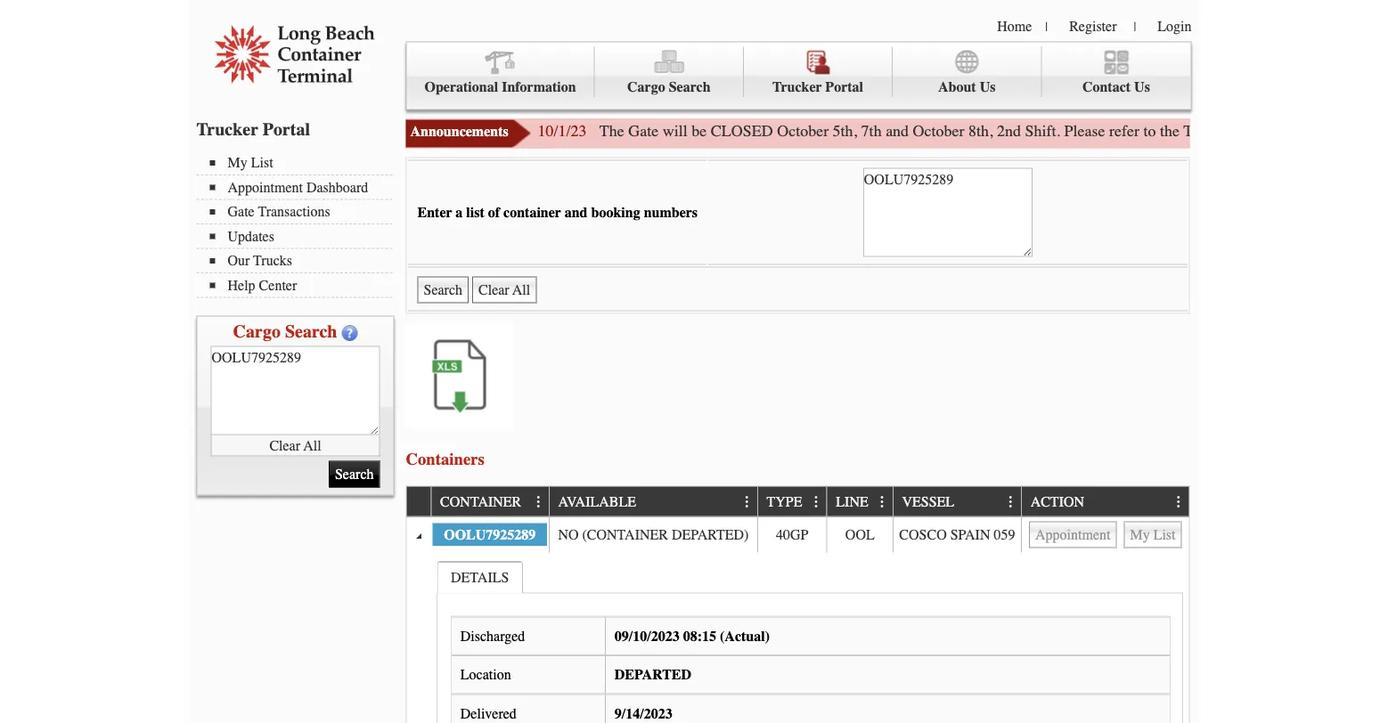 Task type: vqa. For each thing, say whether or not it's contained in the screenshot.
NUMBERS
yes



Task type: locate. For each thing, give the bounding box(es) containing it.
1 horizontal spatial |
[[1134, 20, 1136, 34]]

cargo down help
[[233, 321, 281, 342]]

edit column settings image inside container 'column header'
[[532, 496, 546, 510]]

1 vertical spatial trucker
[[196, 119, 258, 139]]

edit column settings image for line
[[876, 496, 890, 510]]

1 vertical spatial cargo search
[[233, 321, 337, 342]]

cargo search link
[[595, 47, 744, 97]]

oolu7925289
[[444, 527, 536, 543]]

available link
[[558, 487, 645, 516]]

updates link
[[210, 228, 392, 245]]

edit column settings image right 'line'
[[876, 496, 890, 510]]

and right 7th
[[886, 122, 909, 140]]

help center link
[[210, 277, 392, 294]]

gate up updates
[[228, 204, 255, 220]]

my
[[228, 155, 247, 171]]

gate right truck
[[1225, 122, 1255, 140]]

edit column settings image inside 'action' column header
[[1172, 496, 1186, 510]]

vessel column header
[[893, 487, 1021, 517]]

edit column settings image
[[532, 496, 546, 510], [740, 496, 754, 510], [876, 496, 890, 510]]

trucker
[[772, 79, 822, 95], [196, 119, 258, 139]]

2 horizontal spatial edit column settings image
[[1172, 496, 1186, 510]]

1 vertical spatial search
[[285, 321, 337, 342]]

home link
[[997, 18, 1032, 34]]

cargo search down center
[[233, 321, 337, 342]]

action column header
[[1021, 487, 1189, 517]]

0 horizontal spatial trucker
[[196, 119, 258, 139]]

row down type link
[[407, 517, 1189, 553]]

closed
[[711, 122, 773, 140]]

7th
[[861, 122, 882, 140]]

0 vertical spatial and
[[886, 122, 909, 140]]

portal up 5th,
[[825, 79, 863, 95]]

0 horizontal spatial menu bar
[[196, 153, 401, 298]]

edit column settings image inside available column header
[[740, 496, 754, 510]]

portal
[[825, 79, 863, 95], [263, 119, 310, 139]]

edit column settings image inside type column header
[[810, 496, 824, 510]]

0 horizontal spatial edit column settings image
[[810, 496, 824, 510]]

us right about
[[980, 79, 996, 95]]

contact
[[1082, 79, 1131, 95]]

0 vertical spatial cargo
[[627, 79, 665, 95]]

trucker portal link
[[744, 47, 893, 97]]

(actual)
[[720, 628, 770, 645]]

and left booking
[[565, 204, 588, 221]]

tree grid
[[407, 487, 1189, 724]]

line
[[836, 494, 869, 510]]

my list appointment dashboard gate transactions updates our trucks help center
[[228, 155, 368, 294]]

2 horizontal spatial edit column settings image
[[876, 496, 890, 510]]

2 row from the top
[[407, 517, 1189, 553]]

0 vertical spatial cargo search
[[627, 79, 711, 95]]

0 vertical spatial trucker
[[772, 79, 822, 95]]

our
[[228, 253, 250, 269]]

gate inside the my list appointment dashboard gate transactions updates our trucks help center
[[228, 204, 255, 220]]

8th,
[[969, 122, 993, 140]]

container column header
[[431, 487, 549, 517]]

2 us from the left
[[1134, 79, 1150, 95]]

cosco spain 059
[[899, 527, 1015, 543]]

tab list containing details
[[433, 557, 1187, 724]]

container
[[504, 204, 561, 221]]

line link
[[836, 487, 877, 516]]

0 horizontal spatial |
[[1045, 20, 1048, 34]]

us for about us
[[980, 79, 996, 95]]

3 edit column settings image from the left
[[876, 496, 890, 510]]

available
[[558, 494, 636, 510]]

| right home
[[1045, 20, 1048, 34]]

1 horizontal spatial edit column settings image
[[1004, 496, 1018, 510]]

0 horizontal spatial edit column settings image
[[532, 496, 546, 510]]

0 vertical spatial portal
[[825, 79, 863, 95]]

discharged
[[460, 628, 525, 645]]

portal up my list link
[[263, 119, 310, 139]]

| left login link
[[1134, 20, 1136, 34]]

0 horizontal spatial cargo search
[[233, 321, 337, 342]]

1 vertical spatial menu bar
[[196, 153, 401, 298]]

1 edit column settings image from the left
[[810, 496, 824, 510]]

list
[[466, 204, 485, 221]]

|
[[1045, 20, 1048, 34], [1134, 20, 1136, 34]]

None button
[[472, 277, 537, 303], [1029, 522, 1117, 548], [1124, 522, 1182, 548], [472, 277, 537, 303], [1029, 522, 1117, 548], [1124, 522, 1182, 548]]

operational
[[425, 79, 498, 95]]

to
[[1144, 122, 1156, 140]]

1 horizontal spatial trucker
[[772, 79, 822, 95]]

cell
[[1021, 517, 1189, 553]]

1 edit column settings image from the left
[[532, 496, 546, 510]]

0 horizontal spatial search
[[285, 321, 337, 342]]

search up be on the top of page
[[669, 79, 711, 95]]

1 horizontal spatial cargo search
[[627, 79, 711, 95]]

cargo
[[627, 79, 665, 95], [233, 321, 281, 342]]

1 horizontal spatial cargo
[[627, 79, 665, 95]]

numbers
[[644, 204, 698, 221]]

search down 'help center' "link"
[[285, 321, 337, 342]]

operational information link
[[407, 47, 595, 97]]

0 horizontal spatial cargo
[[233, 321, 281, 342]]

trucker inside menu bar
[[772, 79, 822, 95]]

trucker portal up list
[[196, 119, 310, 139]]

us
[[980, 79, 996, 95], [1134, 79, 1150, 95]]

0 horizontal spatial trucker portal
[[196, 119, 310, 139]]

cargo search up will
[[627, 79, 711, 95]]

about
[[938, 79, 976, 95]]

1 vertical spatial and
[[565, 204, 588, 221]]

edit column settings image for action
[[1172, 496, 1186, 510]]

1 horizontal spatial october
[[913, 122, 965, 140]]

1 us from the left
[[980, 79, 996, 95]]

edit column settings image for type
[[810, 496, 824, 510]]

trucker portal
[[772, 79, 863, 95], [196, 119, 310, 139]]

row group containing oolu7925289
[[407, 517, 1189, 724]]

9/14/2023
[[615, 706, 672, 722]]

1 horizontal spatial menu bar
[[406, 41, 1192, 110]]

edit column settings image inside line column header
[[876, 496, 890, 510]]

edit column settings image
[[810, 496, 824, 510], [1004, 496, 1018, 510], [1172, 496, 1186, 510]]

1 horizontal spatial edit column settings image
[[740, 496, 754, 510]]

1 vertical spatial portal
[[263, 119, 310, 139]]

row containing oolu7925289
[[407, 517, 1189, 553]]

tree grid containing container
[[407, 487, 1189, 724]]

1 horizontal spatial search
[[669, 79, 711, 95]]

1 row from the top
[[407, 487, 1189, 517]]

trucker portal up 5th,
[[772, 79, 863, 95]]

0 horizontal spatial october
[[777, 122, 829, 140]]

tab list inside row group
[[433, 557, 1187, 724]]

(container
[[582, 527, 668, 543]]

0 vertical spatial trucker portal
[[772, 79, 863, 95]]

1 horizontal spatial trucker portal
[[772, 79, 863, 95]]

cargo up will
[[627, 79, 665, 95]]

1 horizontal spatial us
[[1134, 79, 1150, 95]]

edit column settings image right container link
[[532, 496, 546, 510]]

hours
[[1259, 122, 1299, 140]]

menu bar
[[406, 41, 1192, 110], [196, 153, 401, 298]]

None submit
[[417, 277, 469, 303], [329, 461, 380, 488], [417, 277, 469, 303], [329, 461, 380, 488]]

no (container departed)
[[558, 527, 749, 543]]

tab list
[[433, 557, 1187, 724]]

0 horizontal spatial portal
[[263, 119, 310, 139]]

trucker up my
[[196, 119, 258, 139]]

row up 40gp
[[407, 487, 1189, 517]]

and
[[886, 122, 909, 140], [565, 204, 588, 221]]

departed
[[615, 667, 691, 683]]

0 horizontal spatial gate
[[228, 204, 255, 220]]

container link
[[440, 487, 530, 516]]

clear all
[[269, 437, 321, 454]]

october left 8th,
[[913, 122, 965, 140]]

edit column settings image inside vessel column header
[[1004, 496, 1018, 510]]

no
[[558, 527, 579, 543]]

1 horizontal spatial portal
[[825, 79, 863, 95]]

cargo search
[[627, 79, 711, 95], [233, 321, 337, 342]]

3 edit column settings image from the left
[[1172, 496, 1186, 510]]

containers
[[406, 450, 485, 469]]

for
[[1368, 122, 1386, 140]]

2 edit column settings image from the left
[[1004, 496, 1018, 510]]

trucker up closed
[[772, 79, 822, 95]]

row
[[407, 487, 1189, 517], [407, 517, 1189, 553]]

row group
[[407, 517, 1189, 724]]

gate
[[628, 122, 659, 140], [1225, 122, 1255, 140], [228, 204, 255, 220]]

clear
[[269, 437, 300, 454]]

be
[[692, 122, 707, 140]]

enter
[[417, 204, 452, 221]]

no (container departed) cell
[[549, 517, 757, 553]]

0 vertical spatial search
[[669, 79, 711, 95]]

gate right the
[[628, 122, 659, 140]]

trucker portal inside trucker portal link
[[772, 79, 863, 95]]

appointment
[[228, 179, 303, 196]]

us right the contact
[[1134, 79, 1150, 95]]

enter a list of container and booking numbers
[[417, 204, 698, 221]]

edit column settings image left the type
[[740, 496, 754, 510]]

0 vertical spatial menu bar
[[406, 41, 1192, 110]]

0 horizontal spatial us
[[980, 79, 996, 95]]

cargo search inside cargo search link
[[627, 79, 711, 95]]

1 vertical spatial cargo
[[233, 321, 281, 342]]

2 edit column settings image from the left
[[740, 496, 754, 510]]

trucks
[[253, 253, 292, 269]]

october left 5th,
[[777, 122, 829, 140]]



Task type: describe. For each thing, give the bounding box(es) containing it.
updates
[[228, 228, 274, 245]]

the
[[600, 122, 624, 140]]

type link
[[767, 487, 811, 516]]

edit column settings image for vessel
[[1004, 496, 1018, 510]]

our trucks link
[[210, 253, 392, 269]]

spain
[[950, 527, 990, 543]]

my list link
[[210, 155, 392, 171]]

line column header
[[827, 487, 893, 517]]

vessel link
[[902, 487, 963, 516]]

about us
[[938, 79, 996, 95]]

operational information
[[425, 79, 576, 95]]

shift.
[[1025, 122, 1060, 140]]

location
[[460, 667, 511, 683]]

059
[[994, 527, 1015, 543]]

about us link
[[893, 47, 1042, 97]]

10/1/23 the gate will be closed october 5th, 7th and october 8th, 2nd shift. please refer to the truck gate hours web page for 
[[538, 122, 1388, 140]]

vessel
[[902, 494, 954, 510]]

1 | from the left
[[1045, 20, 1048, 34]]

center
[[259, 277, 297, 294]]

details
[[451, 569, 509, 586]]

a
[[456, 204, 463, 221]]

register
[[1069, 18, 1117, 34]]

please
[[1064, 122, 1105, 140]]

refer
[[1109, 122, 1140, 140]]

40gp
[[776, 527, 809, 543]]

1 horizontal spatial gate
[[628, 122, 659, 140]]

2 horizontal spatial gate
[[1225, 122, 1255, 140]]

search inside cargo search link
[[669, 79, 711, 95]]

container
[[440, 494, 521, 510]]

us for contact us
[[1134, 79, 1150, 95]]

booking
[[591, 204, 640, 221]]

truck
[[1184, 122, 1221, 140]]

2 | from the left
[[1134, 20, 1136, 34]]

cargo inside cargo search link
[[627, 79, 665, 95]]

list
[[251, 155, 273, 171]]

Enter container numbers and/ or booking numbers. Press ESC to reset input box text field
[[863, 168, 1032, 257]]

of
[[488, 204, 500, 221]]

details tab
[[437, 561, 523, 594]]

40gp cell
[[757, 517, 827, 553]]

help
[[228, 277, 255, 294]]

10/1/23
[[538, 122, 587, 140]]

1 october from the left
[[777, 122, 829, 140]]

cosco spain 059 cell
[[893, 517, 1021, 553]]

09/10/2023
[[615, 628, 680, 645]]

gate transactions link
[[210, 204, 392, 220]]

announcements
[[410, 123, 509, 140]]

edit column settings image for available
[[740, 496, 754, 510]]

0 horizontal spatial and
[[565, 204, 588, 221]]

dashboard
[[306, 179, 368, 196]]

menu bar containing my list
[[196, 153, 401, 298]]

2nd
[[997, 122, 1021, 140]]

type
[[767, 494, 802, 510]]

edit column settings image for container
[[532, 496, 546, 510]]

row containing container
[[407, 487, 1189, 517]]

contact us link
[[1042, 47, 1191, 97]]

web
[[1303, 122, 1329, 140]]

08:15
[[683, 628, 716, 645]]

cosco
[[899, 527, 947, 543]]

login
[[1158, 18, 1192, 34]]

1 vertical spatial trucker portal
[[196, 119, 310, 139]]

2 october from the left
[[913, 122, 965, 140]]

menu bar containing operational information
[[406, 41, 1192, 110]]

type column header
[[757, 487, 827, 517]]

ool
[[845, 527, 875, 543]]

will
[[663, 122, 688, 140]]

home
[[997, 18, 1032, 34]]

information
[[502, 79, 576, 95]]

oolu7925289 cell
[[431, 517, 549, 553]]

all
[[303, 437, 321, 454]]

09/10/2023 08:15 (actual)
[[615, 628, 770, 645]]

1 horizontal spatial and
[[886, 122, 909, 140]]

available column header
[[549, 487, 757, 517]]

clear all button
[[211, 435, 380, 457]]

5th,
[[833, 122, 857, 140]]

action link
[[1031, 487, 1093, 516]]

Enter container numbers and/ or booking numbers.  text field
[[211, 346, 380, 435]]

register link
[[1069, 18, 1117, 34]]

transactions
[[258, 204, 330, 220]]

ool cell
[[827, 517, 893, 553]]

appointment dashboard link
[[210, 179, 392, 196]]

action
[[1031, 494, 1084, 510]]

departed)
[[672, 527, 749, 543]]

page
[[1333, 122, 1364, 140]]

delivered
[[460, 706, 517, 722]]

login link
[[1158, 18, 1192, 34]]

the
[[1160, 122, 1180, 140]]

contact us
[[1082, 79, 1150, 95]]

portal inside menu bar
[[825, 79, 863, 95]]



